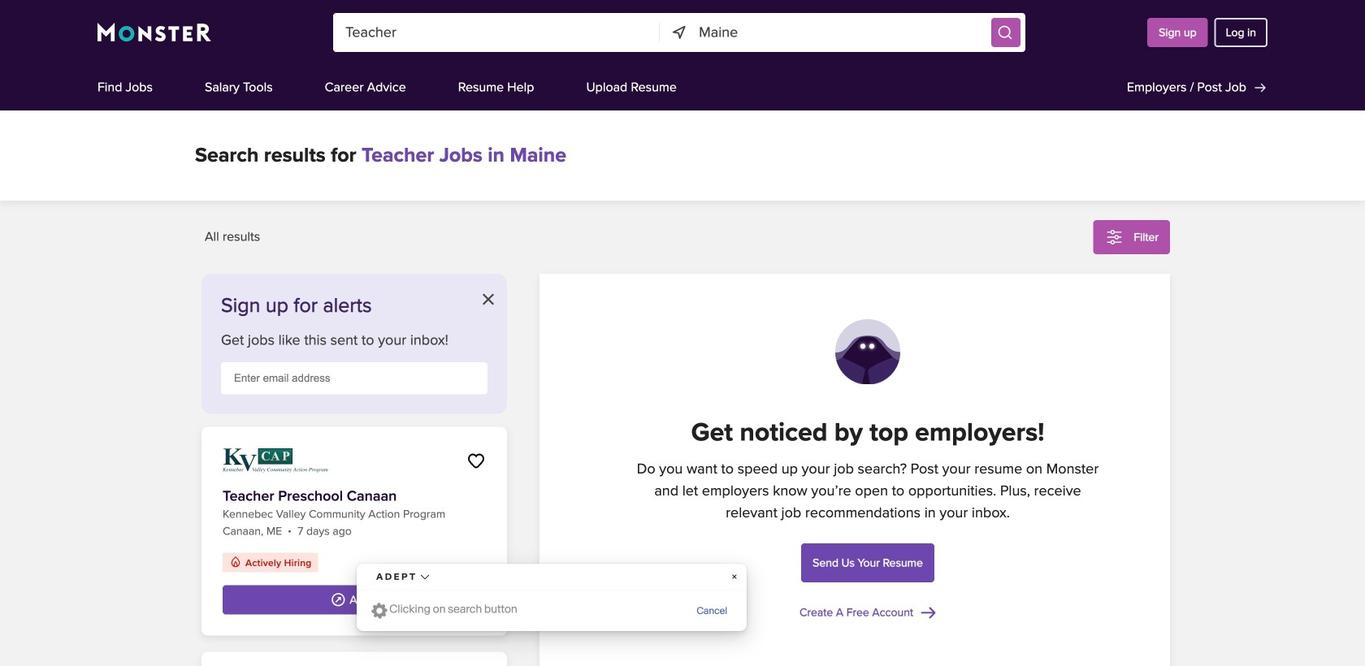 Task type: describe. For each thing, give the bounding box(es) containing it.
kennebec valley community action program logo image
[[223, 448, 328, 474]]

monster image
[[98, 23, 211, 42]]

email address email field
[[221, 362, 488, 394]]

enable reverse geolocation image
[[670, 24, 688, 41]]



Task type: locate. For each thing, give the bounding box(es) containing it.
search image
[[997, 24, 1013, 41]]

Enter location or "remote" search field
[[699, 13, 987, 52]]

Search jobs, keywords, companies search field
[[333, 13, 660, 52]]

close image
[[483, 294, 494, 305]]

save this job image
[[466, 451, 486, 471]]

filter image
[[1105, 228, 1124, 247], [1105, 228, 1124, 247]]

teacher preschool canaan at kennebec valley community action program element
[[202, 427, 507, 636]]



